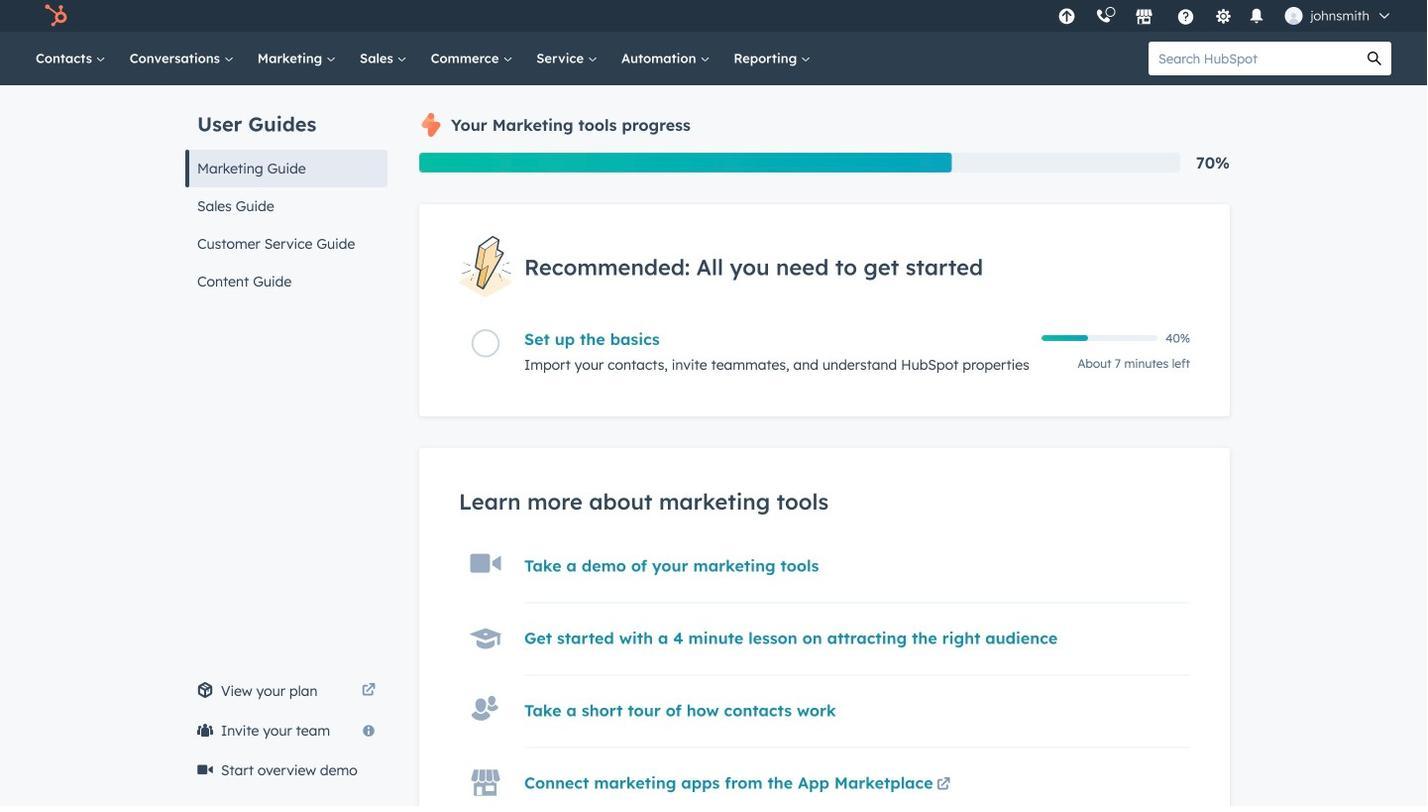 Task type: describe. For each thing, give the bounding box(es) containing it.
marketplaces image
[[1136, 9, 1154, 27]]

user guides element
[[185, 85, 388, 300]]



Task type: vqa. For each thing, say whether or not it's contained in the screenshot.
the "Marketplaces" image
yes



Task type: locate. For each thing, give the bounding box(es) containing it.
[object object] complete progress bar
[[1042, 335, 1089, 341]]

link opens in a new window image
[[362, 679, 376, 703], [362, 684, 376, 698], [937, 774, 951, 798], [937, 779, 951, 793]]

john smith image
[[1285, 7, 1303, 25]]

progress bar
[[419, 153, 953, 173]]

Search HubSpot search field
[[1149, 42, 1359, 75]]

menu
[[1048, 0, 1404, 32]]



